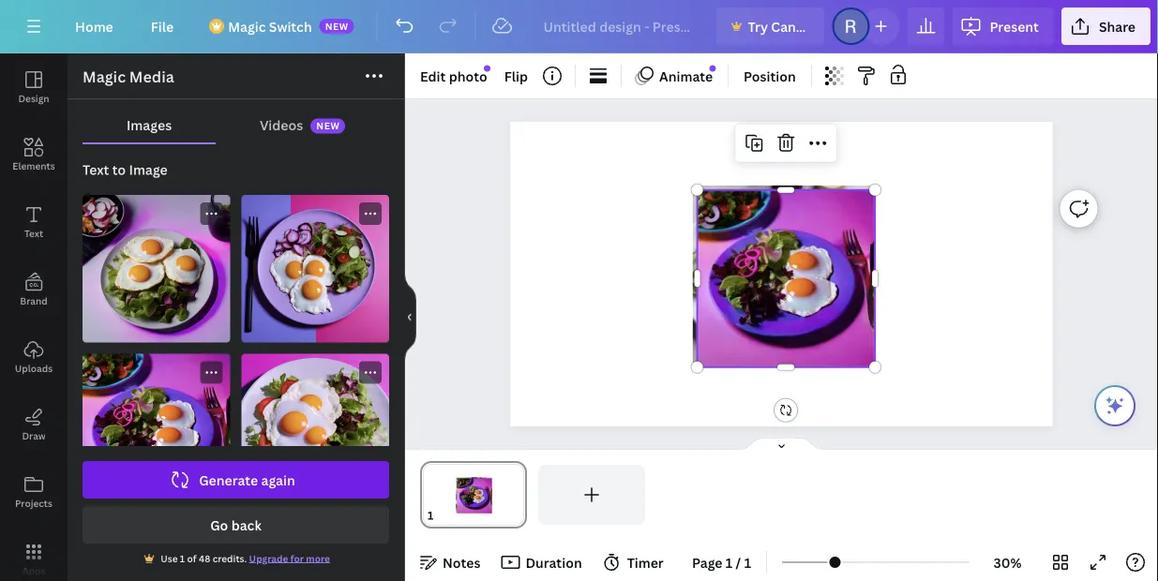 Task type: locate. For each thing, give the bounding box(es) containing it.
1 vertical spatial text
[[24, 227, 43, 240]]

magic switch
[[228, 17, 312, 35]]

try
[[748, 17, 769, 35]]

magic inside the main menu bar
[[228, 17, 266, 35]]

1 horizontal spatial new image
[[710, 65, 716, 72]]

edit photo button
[[413, 61, 495, 91]]

new image for animate
[[710, 65, 716, 72]]

1 left /
[[726, 554, 733, 572]]

side panel tab list
[[0, 53, 68, 582]]

projects
[[15, 497, 53, 510]]

new right switch
[[325, 20, 349, 32]]

0 horizontal spatial new image
[[484, 65, 491, 72]]

magic
[[228, 17, 266, 35], [83, 67, 126, 87]]

hide pages image
[[737, 437, 827, 452]]

images button
[[83, 107, 216, 143]]

images
[[127, 116, 172, 134]]

edit photo
[[420, 67, 488, 85]]

upgrade
[[249, 553, 288, 565]]

new right videos at the left of the page
[[316, 120, 340, 133]]

0 horizontal spatial 1
[[180, 553, 185, 565]]

new image for edit photo
[[484, 65, 491, 72]]

0 vertical spatial magic
[[228, 17, 266, 35]]

2 horizontal spatial 1
[[745, 554, 752, 572]]

1 horizontal spatial magic
[[228, 17, 266, 35]]

0 vertical spatial new
[[325, 20, 349, 32]]

position button
[[737, 61, 804, 91]]

1 for /
[[726, 554, 733, 572]]

new image left position dropdown button
[[710, 65, 716, 72]]

notes
[[443, 554, 481, 572]]

new image
[[484, 65, 491, 72], [710, 65, 716, 72]]

use
[[161, 553, 178, 565]]

48
[[199, 553, 210, 565]]

Design title text field
[[529, 8, 709, 45]]

2 new image from the left
[[710, 65, 716, 72]]

media
[[129, 67, 174, 87]]

1 right /
[[745, 554, 752, 572]]

magic left media
[[83, 67, 126, 87]]

home link
[[60, 8, 128, 45]]

magic media
[[83, 67, 174, 87]]

0 vertical spatial text
[[83, 161, 109, 179]]

1 left "of"
[[180, 553, 185, 565]]

0 horizontal spatial magic
[[83, 67, 126, 87]]

Page title text field
[[442, 507, 449, 525]]

text
[[83, 161, 109, 179], [24, 227, 43, 240]]

magic for magic media
[[83, 67, 126, 87]]

1 horizontal spatial 1
[[726, 554, 733, 572]]

30%
[[994, 554, 1022, 572]]

1
[[180, 553, 185, 565], [726, 554, 733, 572], [745, 554, 752, 572]]

/
[[736, 554, 742, 572]]

main menu bar
[[0, 0, 1159, 53]]

text left to
[[83, 161, 109, 179]]

1 horizontal spatial text
[[83, 161, 109, 179]]

elements button
[[0, 121, 68, 189]]

page 1 image
[[420, 465, 527, 525]]

photo
[[449, 67, 488, 85]]

design button
[[0, 53, 68, 121]]

more
[[306, 553, 330, 565]]

text for text
[[24, 227, 43, 240]]

generate again button
[[83, 462, 389, 499]]

new inside the main menu bar
[[325, 20, 349, 32]]

text to image
[[83, 161, 168, 179]]

try canva pro
[[748, 17, 836, 35]]

for
[[291, 553, 304, 565]]

again
[[261, 472, 295, 489]]

new image inside edit photo dropdown button
[[484, 65, 491, 72]]

page
[[693, 554, 723, 572]]

new image left flip button
[[484, 65, 491, 72]]

file button
[[136, 8, 189, 45]]

use 1 of 48 credits. upgrade for more
[[161, 553, 330, 565]]

1 new image from the left
[[484, 65, 491, 72]]

magic left switch
[[228, 17, 266, 35]]

image
[[129, 161, 168, 179]]

0 horizontal spatial text
[[24, 227, 43, 240]]

draw button
[[0, 391, 68, 459]]

duration
[[526, 554, 582, 572]]

videos
[[260, 116, 303, 134]]

1 vertical spatial magic
[[83, 67, 126, 87]]

go back
[[210, 517, 262, 534]]

new image inside animate dropdown button
[[710, 65, 716, 72]]

notes button
[[413, 548, 488, 578]]

timer
[[627, 554, 664, 572]]

text up brand button
[[24, 227, 43, 240]]

new
[[325, 20, 349, 32], [316, 120, 340, 133]]

upgrade for more link
[[249, 553, 330, 565]]

fried eggs on a plate with salad image
[[83, 195, 230, 343], [242, 195, 389, 343], [83, 354, 230, 502], [242, 354, 389, 502]]

text inside button
[[24, 227, 43, 240]]



Task type: describe. For each thing, give the bounding box(es) containing it.
pro
[[814, 17, 836, 35]]

hide image
[[404, 273, 417, 363]]

magic for magic switch
[[228, 17, 266, 35]]

uploads
[[15, 362, 53, 375]]

uploads button
[[0, 324, 68, 391]]

canva assistant image
[[1104, 395, 1127, 418]]

elements
[[12, 160, 55, 172]]

animate
[[660, 67, 713, 85]]

home
[[75, 17, 113, 35]]

30% button
[[978, 548, 1039, 578]]

page 1 / 1
[[693, 554, 752, 572]]

brand
[[20, 295, 48, 307]]

duration button
[[496, 548, 590, 578]]

try canva pro button
[[716, 8, 836, 45]]

go back button
[[83, 507, 389, 544]]

back
[[231, 517, 262, 534]]

brand button
[[0, 256, 68, 324]]

file
[[151, 17, 174, 35]]

share
[[1100, 17, 1136, 35]]

text for text to image
[[83, 161, 109, 179]]

credits.
[[213, 553, 247, 565]]

present button
[[953, 8, 1055, 45]]

to
[[112, 161, 126, 179]]

1 for of
[[180, 553, 185, 565]]

share button
[[1062, 8, 1151, 45]]

canva
[[772, 17, 811, 35]]

position
[[744, 67, 796, 85]]

flip button
[[497, 61, 536, 91]]

apps
[[22, 565, 45, 578]]

generate
[[199, 472, 258, 489]]

go
[[210, 517, 228, 534]]

animate button
[[630, 61, 721, 91]]

present
[[990, 17, 1040, 35]]

projects button
[[0, 459, 68, 526]]

apps button
[[0, 526, 68, 582]]

flip
[[505, 67, 528, 85]]

generate again
[[199, 472, 295, 489]]

draw
[[22, 430, 46, 442]]

text button
[[0, 189, 68, 256]]

timer button
[[597, 548, 672, 578]]

of
[[187, 553, 197, 565]]

switch
[[269, 17, 312, 35]]

design
[[18, 92, 49, 105]]

edit
[[420, 67, 446, 85]]

1 vertical spatial new
[[316, 120, 340, 133]]



Task type: vqa. For each thing, say whether or not it's contained in the screenshot.
Kamala
no



